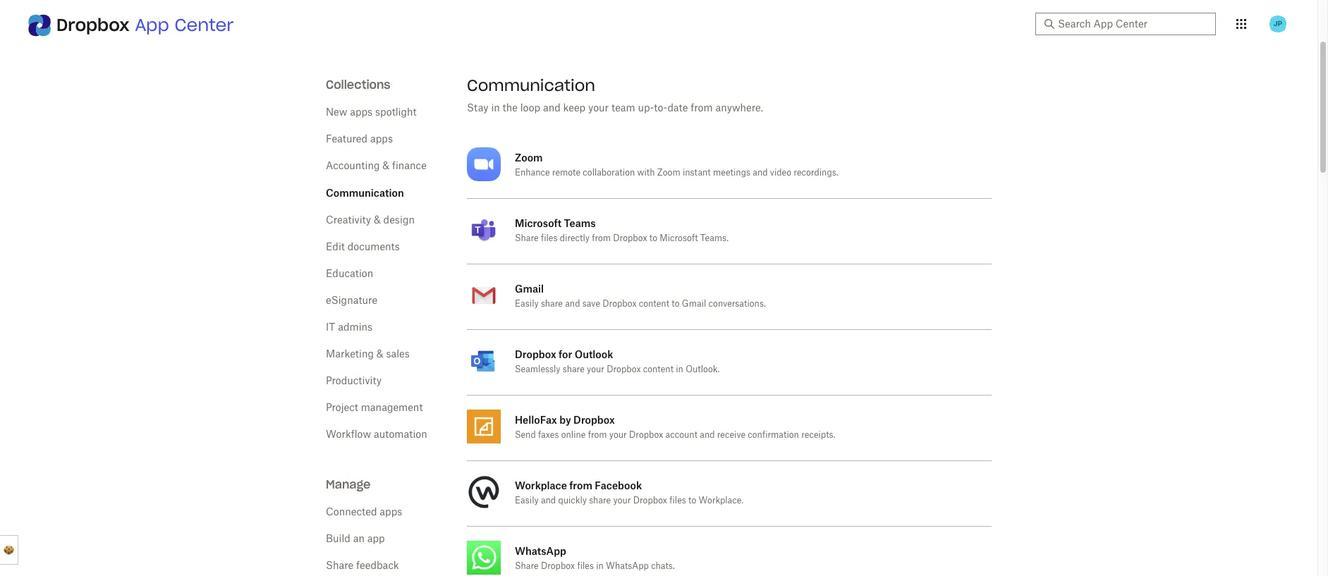 Task type: locate. For each thing, give the bounding box(es) containing it.
with
[[637, 169, 655, 177]]

1 vertical spatial gmail
[[682, 300, 706, 308]]

1 vertical spatial in
[[676, 365, 683, 374]]

from up quickly
[[569, 480, 592, 492]]

1 horizontal spatial to
[[672, 300, 680, 308]]

it admins
[[326, 323, 373, 333]]

to up gmail easily share and save dropbox content to gmail conversations.
[[649, 234, 657, 243]]

&
[[383, 162, 389, 171], [374, 216, 381, 226], [377, 350, 383, 360]]

and inside hellofax by dropbox send faxes online from your dropbox account and receive confirmation receipts.
[[700, 431, 715, 439]]

0 vertical spatial to
[[649, 234, 657, 243]]

2 vertical spatial share
[[589, 497, 611, 505]]

easily left save
[[515, 300, 539, 308]]

finance
[[392, 162, 427, 171]]

workplace.
[[699, 497, 744, 505]]

gmail easily share and save dropbox content to gmail conversations.
[[515, 283, 766, 308]]

project management link
[[326, 403, 423, 413]]

1 vertical spatial share
[[563, 365, 585, 374]]

communication up loop at the top of page
[[467, 75, 595, 95]]

apps
[[350, 108, 373, 118], [370, 135, 393, 145], [380, 508, 402, 518]]

spotlight
[[375, 108, 417, 118]]

from down teams
[[592, 234, 611, 243]]

from inside hellofax by dropbox send faxes online from your dropbox account and receive confirmation receipts.
[[588, 431, 607, 439]]

files inside whatsapp share dropbox files in whatsapp chats.
[[577, 562, 594, 571]]

0 vertical spatial zoom
[[515, 152, 543, 164]]

to inside microsoft teams share files directly from dropbox to microsoft teams.
[[649, 234, 657, 243]]

dropbox right directly
[[613, 234, 647, 243]]

in inside whatsapp share dropbox files in whatsapp chats.
[[596, 562, 604, 571]]

files down quickly
[[577, 562, 594, 571]]

apps up app
[[380, 508, 402, 518]]

share inside workplace from facebook easily and quickly share your dropbox files to workplace.
[[589, 497, 611, 505]]

esignature
[[326, 296, 377, 306]]

to left workplace. on the bottom right of page
[[688, 497, 696, 505]]

teams.
[[700, 234, 729, 243]]

new
[[326, 108, 347, 118]]

share down for
[[563, 365, 585, 374]]

date
[[668, 104, 688, 114]]

0 vertical spatial gmail
[[515, 283, 544, 295]]

documents
[[348, 243, 400, 253]]

share left save
[[541, 300, 563, 308]]

whatsapp down quickly
[[515, 545, 566, 557]]

2 horizontal spatial to
[[688, 497, 696, 505]]

save
[[582, 300, 600, 308]]

0 vertical spatial content
[[639, 300, 669, 308]]

1 vertical spatial &
[[374, 216, 381, 226]]

to-
[[654, 104, 668, 114]]

zoom
[[515, 152, 543, 164], [657, 169, 680, 177]]

apps up accounting & finance
[[370, 135, 393, 145]]

account
[[666, 431, 698, 439]]

1 horizontal spatial whatsapp
[[606, 562, 649, 571]]

dropbox down quickly
[[541, 562, 575, 571]]

1 horizontal spatial files
[[577, 562, 594, 571]]

and
[[543, 104, 561, 114], [753, 169, 768, 177], [565, 300, 580, 308], [700, 431, 715, 439], [541, 497, 556, 505]]

microsoft left the teams. at the right top
[[660, 234, 698, 243]]

1 vertical spatial zoom
[[657, 169, 680, 177]]

zoom right 'with'
[[657, 169, 680, 177]]

2 vertical spatial in
[[596, 562, 604, 571]]

1 vertical spatial files
[[670, 497, 686, 505]]

your right keep
[[588, 104, 609, 114]]

0 vertical spatial whatsapp
[[515, 545, 566, 557]]

1 vertical spatial microsoft
[[660, 234, 698, 243]]

to inside gmail easily share and save dropbox content to gmail conversations.
[[672, 300, 680, 308]]

1 easily from the top
[[515, 300, 539, 308]]

share inside microsoft teams share files directly from dropbox to microsoft teams.
[[515, 234, 539, 243]]

your right online
[[609, 431, 627, 439]]

project management
[[326, 403, 423, 413]]

1 vertical spatial communication
[[326, 187, 404, 199]]

content
[[639, 300, 669, 308], [643, 365, 674, 374]]

0 vertical spatial in
[[491, 104, 500, 114]]

2 vertical spatial apps
[[380, 508, 402, 518]]

dropbox inside workplace from facebook easily and quickly share your dropbox files to workplace.
[[633, 497, 667, 505]]

build an app link
[[326, 535, 385, 545]]

files
[[541, 234, 558, 243], [670, 497, 686, 505], [577, 562, 594, 571]]

dropbox left the account
[[629, 431, 663, 439]]

and inside zoom enhance remote collaboration with zoom instant meetings and video recordings.
[[753, 169, 768, 177]]

0 vertical spatial communication
[[467, 75, 595, 95]]

in left the
[[491, 104, 500, 114]]

outlook
[[575, 348, 613, 360]]

whatsapp left chats.
[[606, 562, 649, 571]]

an
[[353, 535, 365, 545]]

0 vertical spatial &
[[383, 162, 389, 171]]

communication
[[467, 75, 595, 95], [326, 187, 404, 199]]

files left directly
[[541, 234, 558, 243]]

2 vertical spatial to
[[688, 497, 696, 505]]

1 vertical spatial easily
[[515, 497, 539, 505]]

microsoft teams share files directly from dropbox to microsoft teams.
[[515, 217, 729, 243]]

connected
[[326, 508, 377, 518]]

easily down workplace
[[515, 497, 539, 505]]

dropbox left app
[[56, 14, 130, 36]]

content inside dropbox for outlook seamlessly share your dropbox content in outlook.
[[643, 365, 674, 374]]

0 vertical spatial apps
[[350, 108, 373, 118]]

gmail
[[515, 283, 544, 295], [682, 300, 706, 308]]

featured apps
[[326, 135, 393, 145]]

admins
[[338, 323, 373, 333]]

dropbox down the facebook
[[633, 497, 667, 505]]

2 easily from the top
[[515, 497, 539, 505]]

in left chats.
[[596, 562, 604, 571]]

new apps spotlight
[[326, 108, 417, 118]]

accounting
[[326, 162, 380, 171]]

chats.
[[651, 562, 675, 571]]

content left the outlook.
[[643, 365, 674, 374]]

marketing
[[326, 350, 374, 360]]

2 horizontal spatial in
[[676, 365, 683, 374]]

marketing & sales link
[[326, 350, 410, 360]]

0 vertical spatial files
[[541, 234, 558, 243]]

files inside microsoft teams share files directly from dropbox to microsoft teams.
[[541, 234, 558, 243]]

1 horizontal spatial communication
[[467, 75, 595, 95]]

receipts.
[[801, 431, 835, 439]]

apps right new
[[350, 108, 373, 118]]

zoom enhance remote collaboration with zoom instant meetings and video recordings.
[[515, 152, 838, 177]]

dropbox
[[56, 14, 130, 36], [613, 234, 647, 243], [603, 300, 637, 308], [515, 348, 556, 360], [607, 365, 641, 374], [573, 414, 615, 426], [629, 431, 663, 439], [633, 497, 667, 505], [541, 562, 575, 571]]

easily inside gmail easily share and save dropbox content to gmail conversations.
[[515, 300, 539, 308]]

& left finance at the left top
[[383, 162, 389, 171]]

0 horizontal spatial whatsapp
[[515, 545, 566, 557]]

and left save
[[565, 300, 580, 308]]

in left the outlook.
[[676, 365, 683, 374]]

and left 'receive'
[[700, 431, 715, 439]]

files for microsoft
[[541, 234, 558, 243]]

to
[[649, 234, 657, 243], [672, 300, 680, 308], [688, 497, 696, 505]]

collaboration
[[583, 169, 635, 177]]

from right online
[[588, 431, 607, 439]]

0 horizontal spatial files
[[541, 234, 558, 243]]

productivity link
[[326, 377, 382, 387]]

from
[[691, 104, 713, 114], [592, 234, 611, 243], [588, 431, 607, 439], [569, 480, 592, 492]]

marketing & sales
[[326, 350, 410, 360]]

and left the video
[[753, 169, 768, 177]]

2 horizontal spatial files
[[670, 497, 686, 505]]

and right loop at the top of page
[[543, 104, 561, 114]]

feedback
[[356, 561, 399, 571]]

0 horizontal spatial zoom
[[515, 152, 543, 164]]

app
[[135, 14, 169, 36]]

1 vertical spatial to
[[672, 300, 680, 308]]

your inside hellofax by dropbox send faxes online from your dropbox account and receive confirmation receipts.
[[609, 431, 627, 439]]

featured apps link
[[326, 135, 393, 145]]

your inside workplace from facebook easily and quickly share your dropbox files to workplace.
[[613, 497, 631, 505]]

& left design
[[374, 216, 381, 226]]

content right save
[[639, 300, 669, 308]]

dropbox inside whatsapp share dropbox files in whatsapp chats.
[[541, 562, 575, 571]]

& left sales at the bottom of the page
[[377, 350, 383, 360]]

workflow automation link
[[326, 430, 427, 440]]

in
[[491, 104, 500, 114], [676, 365, 683, 374], [596, 562, 604, 571]]

1 vertical spatial whatsapp
[[606, 562, 649, 571]]

microsoft up directly
[[515, 217, 562, 229]]

share down the facebook
[[589, 497, 611, 505]]

0 vertical spatial share
[[541, 300, 563, 308]]

accounting & finance link
[[326, 162, 427, 171]]

zoom up enhance
[[515, 152, 543, 164]]

in inside dropbox for outlook seamlessly share your dropbox content in outlook.
[[676, 365, 683, 374]]

hellofax by dropbox send faxes online from your dropbox account and receive confirmation receipts.
[[515, 414, 835, 439]]

2 vertical spatial files
[[577, 562, 594, 571]]

0 horizontal spatial to
[[649, 234, 657, 243]]

education link
[[326, 269, 373, 279]]

1 horizontal spatial gmail
[[682, 300, 706, 308]]

your down the facebook
[[613, 497, 631, 505]]

whatsapp share dropbox files in whatsapp chats.
[[515, 545, 675, 571]]

1 vertical spatial content
[[643, 365, 674, 374]]

2 vertical spatial &
[[377, 350, 383, 360]]

0 horizontal spatial microsoft
[[515, 217, 562, 229]]

center
[[175, 14, 234, 36]]

1 horizontal spatial microsoft
[[660, 234, 698, 243]]

1 horizontal spatial in
[[596, 562, 604, 571]]

files left workplace. on the bottom right of page
[[670, 497, 686, 505]]

and inside workplace from facebook easily and quickly share your dropbox files to workplace.
[[541, 497, 556, 505]]

and down workplace
[[541, 497, 556, 505]]

0 vertical spatial easily
[[515, 300, 539, 308]]

manage
[[326, 478, 371, 492]]

to for microsoft teams
[[649, 234, 657, 243]]

connected apps
[[326, 508, 402, 518]]

teams
[[564, 217, 596, 229]]

communication up creativity & design link
[[326, 187, 404, 199]]

esignature link
[[326, 296, 377, 306]]

your
[[588, 104, 609, 114], [587, 365, 604, 374], [609, 431, 627, 439], [613, 497, 631, 505]]

dropbox right save
[[603, 300, 637, 308]]

your down outlook
[[587, 365, 604, 374]]

whatsapp
[[515, 545, 566, 557], [606, 562, 649, 571]]

to left conversations. at bottom right
[[672, 300, 680, 308]]



Task type: describe. For each thing, give the bounding box(es) containing it.
dropbox down outlook
[[607, 365, 641, 374]]

video
[[770, 169, 791, 177]]

directly
[[560, 234, 590, 243]]

app
[[367, 535, 385, 545]]

dropbox up seamlessly
[[515, 348, 556, 360]]

loop
[[520, 104, 540, 114]]

sales
[[386, 350, 410, 360]]

share inside gmail easily share and save dropbox content to gmail conversations.
[[541, 300, 563, 308]]

accounting & finance
[[326, 162, 427, 171]]

stay in the loop and keep your team up-to-date from anywhere.
[[467, 104, 763, 114]]

& for design
[[374, 216, 381, 226]]

dropbox app center
[[56, 14, 234, 36]]

apps for manage
[[380, 508, 402, 518]]

anywhere.
[[716, 104, 763, 114]]

& for sales
[[377, 350, 383, 360]]

facebook
[[595, 480, 642, 492]]

faxes
[[538, 431, 559, 439]]

edit
[[326, 243, 345, 253]]

quickly
[[558, 497, 587, 505]]

your inside dropbox for outlook seamlessly share your dropbox content in outlook.
[[587, 365, 604, 374]]

outlook.
[[686, 365, 720, 374]]

content inside gmail easily share and save dropbox content to gmail conversations.
[[639, 300, 669, 308]]

workplace
[[515, 480, 567, 492]]

workplace from facebook easily and quickly share your dropbox files to workplace.
[[515, 480, 744, 505]]

to for gmail
[[672, 300, 680, 308]]

& for finance
[[383, 162, 389, 171]]

share feedback
[[326, 561, 399, 571]]

communication link
[[326, 187, 404, 199]]

creativity
[[326, 216, 371, 226]]

0 horizontal spatial in
[[491, 104, 500, 114]]

the
[[503, 104, 518, 114]]

it admins link
[[326, 323, 373, 333]]

easily inside workplace from facebook easily and quickly share your dropbox files to workplace.
[[515, 497, 539, 505]]

0 horizontal spatial gmail
[[515, 283, 544, 295]]

dropbox up online
[[573, 414, 615, 426]]

to inside workplace from facebook easily and quickly share your dropbox files to workplace.
[[688, 497, 696, 505]]

management
[[361, 403, 423, 413]]

remote
[[552, 169, 581, 177]]

collections
[[326, 78, 390, 92]]

creativity & design
[[326, 216, 415, 226]]

education
[[326, 269, 373, 279]]

seamlessly
[[515, 365, 560, 374]]

share feedback link
[[326, 561, 399, 571]]

stay
[[467, 104, 489, 114]]

jp button
[[1267, 13, 1289, 35]]

design
[[383, 216, 415, 226]]

1 horizontal spatial zoom
[[657, 169, 680, 177]]

conversations.
[[709, 300, 766, 308]]

dropbox inside gmail easily share and save dropbox content to gmail conversations.
[[603, 300, 637, 308]]

share inside whatsapp share dropbox files in whatsapp chats.
[[515, 562, 539, 571]]

from inside microsoft teams share files directly from dropbox to microsoft teams.
[[592, 234, 611, 243]]

Search App Center text field
[[1058, 16, 1208, 32]]

from right the date
[[691, 104, 713, 114]]

files inside workplace from facebook easily and quickly share your dropbox files to workplace.
[[670, 497, 686, 505]]

team
[[611, 104, 635, 114]]

up-
[[638, 104, 654, 114]]

instant
[[683, 169, 711, 177]]

by
[[559, 414, 571, 426]]

build
[[326, 535, 350, 545]]

receive
[[717, 431, 746, 439]]

0 vertical spatial microsoft
[[515, 217, 562, 229]]

send
[[515, 431, 536, 439]]

online
[[561, 431, 586, 439]]

from inside workplace from facebook easily and quickly share your dropbox files to workplace.
[[569, 480, 592, 492]]

new apps spotlight link
[[326, 108, 417, 118]]

files for whatsapp
[[577, 562, 594, 571]]

for
[[559, 348, 572, 360]]

project
[[326, 403, 358, 413]]

featured
[[326, 135, 368, 145]]

workflow
[[326, 430, 371, 440]]

it
[[326, 323, 335, 333]]

recordings.
[[794, 169, 838, 177]]

workflow automation
[[326, 430, 427, 440]]

1 vertical spatial apps
[[370, 135, 393, 145]]

jp
[[1274, 19, 1282, 28]]

meetings
[[713, 169, 750, 177]]

apps for collections
[[350, 108, 373, 118]]

productivity
[[326, 377, 382, 387]]

enhance
[[515, 169, 550, 177]]

automation
[[374, 430, 427, 440]]

connected apps link
[[326, 508, 402, 518]]

edit documents
[[326, 243, 400, 253]]

keep
[[563, 104, 586, 114]]

share inside dropbox for outlook seamlessly share your dropbox content in outlook.
[[563, 365, 585, 374]]

build an app
[[326, 535, 385, 545]]

confirmation
[[748, 431, 799, 439]]

hellofax
[[515, 414, 557, 426]]

and inside gmail easily share and save dropbox content to gmail conversations.
[[565, 300, 580, 308]]

dropbox inside microsoft teams share files directly from dropbox to microsoft teams.
[[613, 234, 647, 243]]

0 horizontal spatial communication
[[326, 187, 404, 199]]

creativity & design link
[[326, 216, 415, 226]]

edit documents link
[[326, 243, 400, 253]]



Task type: vqa. For each thing, say whether or not it's contained in the screenshot.
Create
no



